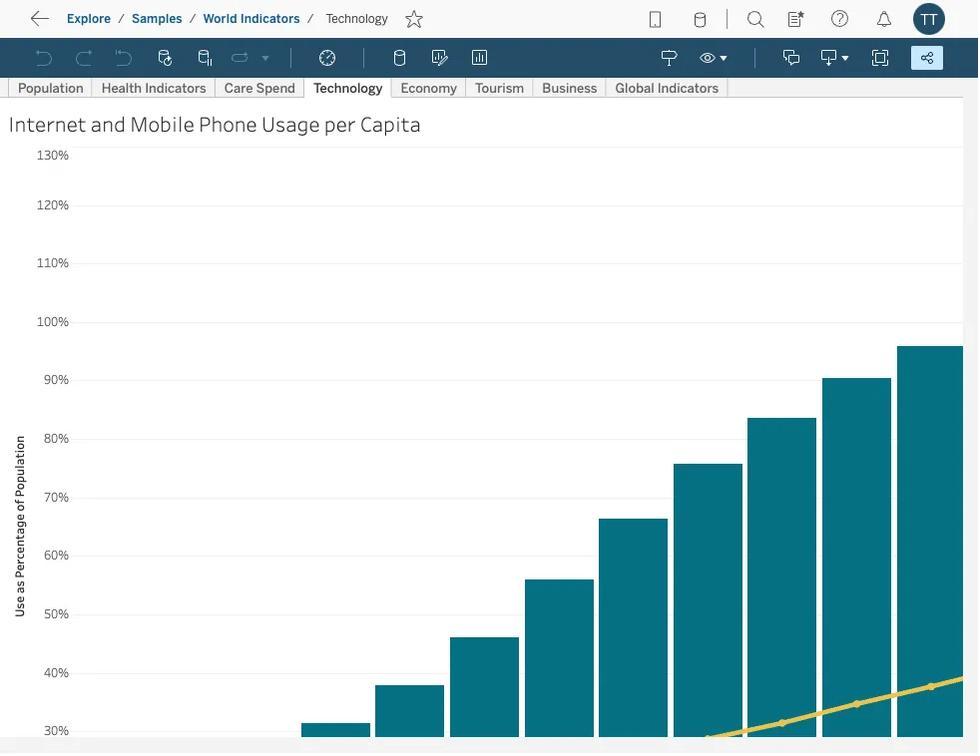 Task type: vqa. For each thing, say whether or not it's contained in the screenshot.
second '/' from left
yes



Task type: describe. For each thing, give the bounding box(es) containing it.
indicators
[[240, 11, 300, 26]]

skip
[[52, 15, 86, 34]]

samples link
[[131, 10, 183, 27]]

content
[[110, 15, 172, 34]]

world indicators link
[[202, 10, 301, 27]]

technology element
[[320, 11, 394, 26]]

explore
[[67, 11, 111, 26]]

explore link
[[66, 10, 112, 27]]

1 / from the left
[[118, 11, 125, 26]]



Task type: locate. For each thing, give the bounding box(es) containing it.
technology
[[326, 11, 388, 26]]

/ right indicators
[[307, 11, 314, 26]]

1 horizontal spatial /
[[189, 11, 196, 26]]

0 horizontal spatial /
[[118, 11, 125, 26]]

explore / samples / world indicators /
[[67, 11, 314, 26]]

2 / from the left
[[189, 11, 196, 26]]

3 / from the left
[[307, 11, 314, 26]]

/ right the to
[[118, 11, 125, 26]]

samples
[[132, 11, 182, 26]]

2 horizontal spatial /
[[307, 11, 314, 26]]

to
[[90, 15, 106, 34]]

/
[[118, 11, 125, 26], [189, 11, 196, 26], [307, 11, 314, 26]]

skip to content
[[52, 15, 172, 34]]

skip to content link
[[48, 11, 203, 38]]

/ left world
[[189, 11, 196, 26]]

world
[[203, 11, 237, 26]]



